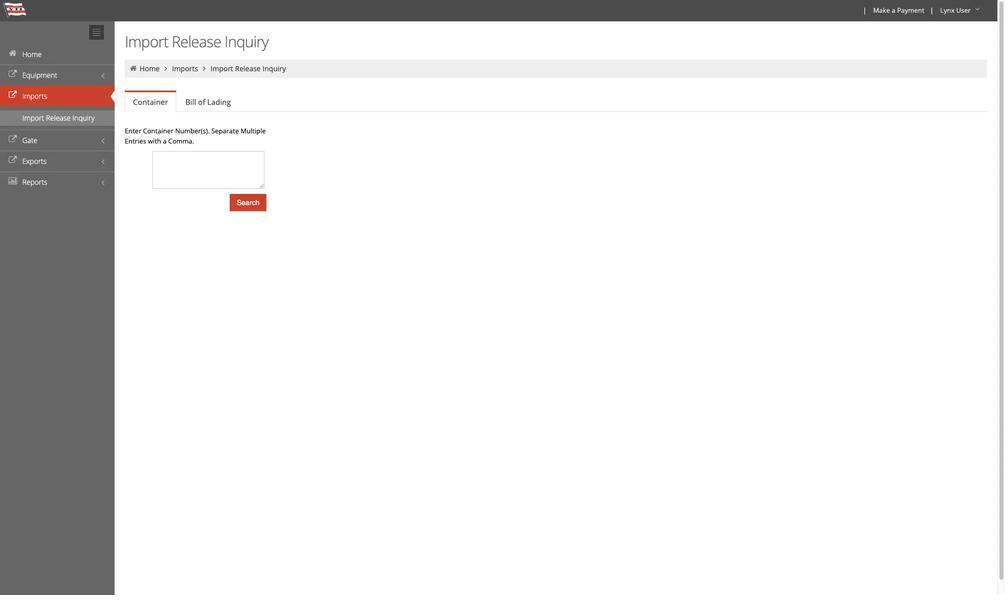 Task type: locate. For each thing, give the bounding box(es) containing it.
home image
[[8, 50, 18, 57], [129, 65, 138, 72]]

1 horizontal spatial home image
[[129, 65, 138, 72]]

imports right angle right image
[[172, 64, 198, 73]]

1 horizontal spatial home
[[140, 64, 160, 73]]

1 vertical spatial import release inquiry
[[211, 64, 286, 73]]

imports link down equipment
[[0, 86, 115, 106]]

reports
[[22, 177, 47, 187]]

1 vertical spatial external link image
[[8, 157, 18, 164]]

1 horizontal spatial imports
[[172, 64, 198, 73]]

entries
[[125, 137, 146, 146]]

0 horizontal spatial import
[[22, 113, 44, 123]]

2 vertical spatial release
[[46, 113, 71, 123]]

import
[[125, 31, 168, 52], [211, 64, 233, 73], [22, 113, 44, 123]]

inquiry
[[225, 31, 268, 52], [263, 64, 286, 73], [73, 113, 95, 123]]

bill of lading link
[[177, 92, 239, 112]]

bar chart image
[[8, 178, 18, 185]]

0 vertical spatial external link image
[[8, 71, 18, 78]]

imports link
[[172, 64, 198, 73], [0, 86, 115, 106]]

1 vertical spatial external link image
[[8, 92, 18, 99]]

1 horizontal spatial |
[[930, 6, 934, 15]]

home link
[[0, 44, 115, 65], [140, 64, 160, 73]]

exports
[[22, 156, 47, 166]]

1 vertical spatial release
[[235, 64, 261, 73]]

0 vertical spatial imports
[[172, 64, 198, 73]]

comma.
[[168, 137, 194, 146]]

external link image inside exports link
[[8, 157, 18, 164]]

import up the gate
[[22, 113, 44, 123]]

home up equipment
[[22, 49, 42, 59]]

external link image for imports
[[8, 92, 18, 99]]

1 horizontal spatial a
[[892, 6, 896, 15]]

1 vertical spatial import release inquiry link
[[0, 111, 115, 126]]

2 vertical spatial import
[[22, 113, 44, 123]]

a right with at the top of page
[[163, 137, 167, 146]]

imports down equipment
[[22, 91, 47, 101]]

0 vertical spatial import release inquiry link
[[211, 64, 286, 73]]

0 horizontal spatial home link
[[0, 44, 115, 65]]

0 horizontal spatial import release inquiry link
[[0, 111, 115, 126]]

import up angle right image
[[125, 31, 168, 52]]

external link image
[[8, 136, 18, 143], [8, 157, 18, 164]]

import for the topmost import release inquiry link
[[211, 64, 233, 73]]

0 vertical spatial import
[[125, 31, 168, 52]]

| left make
[[863, 6, 867, 15]]

import release inquiry up gate link
[[22, 113, 95, 123]]

| left lynx
[[930, 6, 934, 15]]

container
[[133, 97, 168, 107], [143, 126, 174, 136]]

external link image up bar chart 'image'
[[8, 157, 18, 164]]

import for bottommost import release inquiry link
[[22, 113, 44, 123]]

2 vertical spatial import release inquiry
[[22, 113, 95, 123]]

import release inquiry link
[[211, 64, 286, 73], [0, 111, 115, 126]]

0 vertical spatial home
[[22, 49, 42, 59]]

external link image inside gate link
[[8, 136, 18, 143]]

1 vertical spatial imports
[[22, 91, 47, 101]]

home left angle right image
[[140, 64, 160, 73]]

a
[[892, 6, 896, 15], [163, 137, 167, 146]]

2 horizontal spatial import
[[211, 64, 233, 73]]

0 vertical spatial import release inquiry
[[125, 31, 268, 52]]

separate
[[211, 126, 239, 136]]

0 horizontal spatial a
[[163, 137, 167, 146]]

a inside "enter container number(s).  separate multiple entries with a comma."
[[163, 137, 167, 146]]

|
[[863, 6, 867, 15], [930, 6, 934, 15]]

enter
[[125, 126, 141, 136]]

1 vertical spatial container
[[143, 126, 174, 136]]

release
[[172, 31, 221, 52], [235, 64, 261, 73], [46, 113, 71, 123]]

reports link
[[0, 172, 115, 193]]

1 horizontal spatial imports link
[[172, 64, 198, 73]]

1 vertical spatial home
[[140, 64, 160, 73]]

a right make
[[892, 6, 896, 15]]

release up gate link
[[46, 113, 71, 123]]

0 horizontal spatial |
[[863, 6, 867, 15]]

0 horizontal spatial imports link
[[0, 86, 115, 106]]

0 vertical spatial imports link
[[172, 64, 198, 73]]

external link image down equipment link
[[8, 92, 18, 99]]

angle right image
[[161, 65, 170, 72]]

1 vertical spatial a
[[163, 137, 167, 146]]

1 vertical spatial inquiry
[[263, 64, 286, 73]]

import release inquiry right angle right icon
[[211, 64, 286, 73]]

0 vertical spatial external link image
[[8, 136, 18, 143]]

home link up equipment
[[0, 44, 115, 65]]

0 vertical spatial home image
[[8, 50, 18, 57]]

search
[[237, 199, 260, 207]]

equipment link
[[0, 65, 115, 86]]

release up angle right icon
[[172, 31, 221, 52]]

release for bottommost import release inquiry link
[[46, 113, 71, 123]]

bill of lading
[[185, 97, 231, 107]]

0 horizontal spatial home image
[[8, 50, 18, 57]]

container up enter
[[133, 97, 168, 107]]

gate link
[[0, 130, 115, 151]]

lading
[[207, 97, 231, 107]]

imports link right angle right image
[[172, 64, 198, 73]]

0 horizontal spatial release
[[46, 113, 71, 123]]

import release inquiry up angle right icon
[[125, 31, 268, 52]]

external link image left the gate
[[8, 136, 18, 143]]

release right angle right icon
[[235, 64, 261, 73]]

external link image inside imports link
[[8, 92, 18, 99]]

with
[[148, 137, 161, 146]]

1 external link image from the top
[[8, 71, 18, 78]]

equipment
[[22, 70, 57, 80]]

2 external link image from the top
[[8, 157, 18, 164]]

1 vertical spatial import
[[211, 64, 233, 73]]

imports
[[172, 64, 198, 73], [22, 91, 47, 101]]

make a payment link
[[869, 0, 928, 21]]

container link
[[125, 92, 176, 112]]

import right angle right icon
[[211, 64, 233, 73]]

0 vertical spatial a
[[892, 6, 896, 15]]

home image left angle right image
[[129, 65, 138, 72]]

home
[[22, 49, 42, 59], [140, 64, 160, 73]]

2 external link image from the top
[[8, 92, 18, 99]]

import release inquiry link right angle right icon
[[211, 64, 286, 73]]

1 horizontal spatial import release inquiry link
[[211, 64, 286, 73]]

import release inquiry link up gate link
[[0, 111, 115, 126]]

2 horizontal spatial release
[[235, 64, 261, 73]]

0 vertical spatial release
[[172, 31, 221, 52]]

release for the topmost import release inquiry link
[[235, 64, 261, 73]]

external link image
[[8, 71, 18, 78], [8, 92, 18, 99]]

external link image for gate
[[8, 136, 18, 143]]

1 external link image from the top
[[8, 136, 18, 143]]

home link left angle right image
[[140, 64, 160, 73]]

external link image inside equipment link
[[8, 71, 18, 78]]

container up with at the top of page
[[143, 126, 174, 136]]

0 horizontal spatial imports
[[22, 91, 47, 101]]

home image up equipment link
[[8, 50, 18, 57]]

search button
[[230, 194, 267, 211]]

angle down image
[[973, 6, 983, 13]]

1 horizontal spatial release
[[172, 31, 221, 52]]

import release inquiry
[[125, 31, 268, 52], [211, 64, 286, 73], [22, 113, 95, 123]]

external link image left equipment
[[8, 71, 18, 78]]

None text field
[[152, 151, 264, 189]]

0 vertical spatial container
[[133, 97, 168, 107]]

gate
[[22, 136, 37, 145]]

multiple
[[241, 126, 266, 136]]



Task type: describe. For each thing, give the bounding box(es) containing it.
external link image for equipment
[[8, 71, 18, 78]]

make
[[873, 6, 890, 15]]

external link image for exports
[[8, 157, 18, 164]]

2 | from the left
[[930, 6, 934, 15]]

1 | from the left
[[863, 6, 867, 15]]

bill
[[185, 97, 196, 107]]

lynx user
[[941, 6, 971, 15]]

angle right image
[[200, 65, 209, 72]]

of
[[198, 97, 205, 107]]

container inside "enter container number(s).  separate multiple entries with a comma."
[[143, 126, 174, 136]]

lynx
[[941, 6, 955, 15]]

user
[[957, 6, 971, 15]]

number(s).
[[175, 126, 210, 136]]

lynx user link
[[936, 0, 987, 21]]

payment
[[897, 6, 925, 15]]

1 vertical spatial home image
[[129, 65, 138, 72]]

exports link
[[0, 151, 115, 172]]

2 vertical spatial inquiry
[[73, 113, 95, 123]]

0 vertical spatial inquiry
[[225, 31, 268, 52]]

1 vertical spatial imports link
[[0, 86, 115, 106]]

enter container number(s).  separate multiple entries with a comma.
[[125, 126, 266, 146]]

1 horizontal spatial home link
[[140, 64, 160, 73]]

0 horizontal spatial home
[[22, 49, 42, 59]]

1 horizontal spatial import
[[125, 31, 168, 52]]

make a payment
[[873, 6, 925, 15]]



Task type: vqa. For each thing, say whether or not it's contained in the screenshot.
have
no



